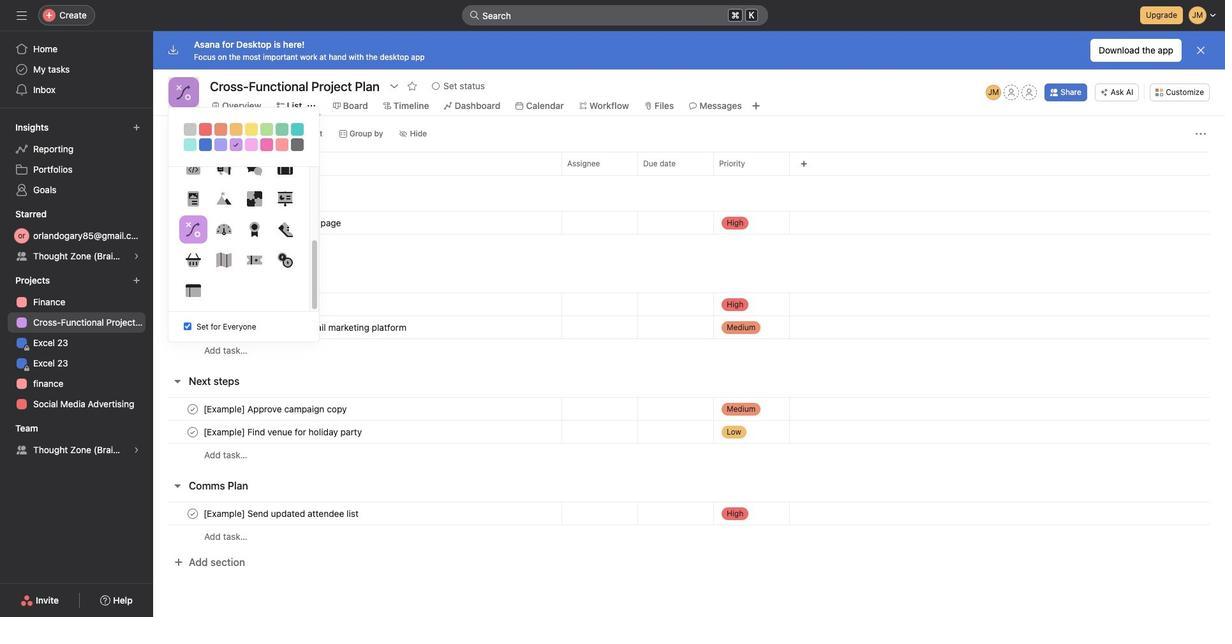 Task type: locate. For each thing, give the bounding box(es) containing it.
mark complete checkbox for task name text box inside the [example] find venue for holiday party "cell"
[[185, 425, 200, 440]]

hide sidebar image
[[17, 10, 27, 20]]

2 see details, thought zone (brainstorm space) image from the top
[[133, 447, 140, 455]]

[example] approve campaign copy cell
[[153, 398, 562, 421]]

2 mark complete image from the top
[[185, 320, 200, 335]]

[example] evaluate new email marketing platform cell
[[153, 316, 562, 340]]

mark complete checkbox inside [example] finalize budget cell
[[185, 297, 200, 312]]

puzzle image
[[247, 192, 262, 207]]

see details, thought zone (brainstorm space) image
[[133, 253, 140, 260], [133, 447, 140, 455]]

mark complete image inside [example] send updated attendee list cell
[[185, 507, 200, 522]]

header milestones tree grid
[[153, 293, 1226, 363]]

None checkbox
[[184, 323, 192, 331]]

None field
[[462, 5, 769, 26]]

mark complete image inside [example] evaluate new email marketing platform cell
[[185, 320, 200, 335]]

mark complete checkbox inside [example] find venue for holiday party "cell"
[[185, 425, 200, 440]]

shoe image
[[277, 222, 293, 237]]

task name text field inside [example] finalize budget cell
[[201, 298, 314, 311]]

1 task name text field from the top
[[201, 403, 351, 416]]

row
[[153, 152, 1226, 176], [169, 175, 1210, 176], [153, 211, 1226, 235], [153, 234, 1226, 258], [153, 293, 1226, 317], [153, 316, 1226, 340], [153, 339, 1226, 363], [153, 398, 1226, 421], [153, 421, 1226, 444], [153, 444, 1226, 467], [153, 502, 1226, 526], [153, 525, 1226, 549]]

speed dial image
[[216, 222, 231, 237]]

1 see details, thought zone (brainstorm space) image from the top
[[133, 253, 140, 260]]

mark complete image inside [example] finalize budget cell
[[185, 297, 200, 312]]

mark complete image down template [icon]
[[185, 320, 200, 335]]

task name text field for [example] evaluate new email marketing platform cell
[[201, 321, 410, 334]]

page layout image
[[185, 192, 201, 207]]

mark complete image inside [example] redesign landing page cell
[[185, 215, 200, 231]]

Task name text field
[[201, 403, 351, 416], [201, 508, 363, 521]]

3 mark complete image from the top
[[185, 425, 200, 440]]

task name text field inside [example] redesign landing page cell
[[201, 217, 345, 229]]

3 task name text field from the top
[[201, 321, 410, 334]]

4 mark complete image from the top
[[185, 507, 200, 522]]

mark complete checkbox inside [example] redesign landing page cell
[[185, 215, 200, 231]]

1 task name text field from the top
[[201, 217, 345, 229]]

new insights image
[[133, 124, 140, 132]]

1 vertical spatial task name text field
[[201, 508, 363, 521]]

mark complete image for task name text box inside [example] redesign landing page cell
[[185, 215, 200, 231]]

0 vertical spatial mark complete image
[[185, 297, 200, 312]]

task name text field inside [example] evaluate new email marketing platform cell
[[201, 321, 410, 334]]

mark complete checkbox inside [example] send updated attendee list cell
[[185, 507, 200, 522]]

chat bubbles image
[[247, 161, 262, 176]]

mark complete image inside [example] find venue for holiday party "cell"
[[185, 425, 200, 440]]

[example] redesign landing page cell
[[153, 211, 562, 235]]

5 mark complete checkbox from the top
[[185, 507, 200, 522]]

1 mark complete image from the top
[[185, 297, 200, 312]]

None text field
[[207, 75, 383, 98]]

0 vertical spatial task name text field
[[201, 403, 351, 416]]

2 mark complete checkbox from the top
[[185, 297, 200, 312]]

mark complete checkbox for task name text field within the [example] approve campaign copy cell
[[185, 402, 200, 417]]

Mark complete checkbox
[[185, 215, 200, 231], [185, 297, 200, 312], [185, 402, 200, 417], [185, 425, 200, 440], [185, 507, 200, 522]]

4 mark complete checkbox from the top
[[185, 425, 200, 440]]

template [icon] image
[[185, 283, 201, 299]]

0 vertical spatial see details, thought zone (brainstorm space) image
[[133, 253, 140, 260]]

1 vertical spatial see details, thought zone (brainstorm space) image
[[133, 447, 140, 455]]

2 task name text field from the top
[[201, 298, 314, 311]]

mark complete image inside [example] approve campaign copy cell
[[185, 402, 200, 417]]

task name text field inside [example] find venue for holiday party "cell"
[[201, 426, 366, 439]]

mark complete image up mark complete checkbox
[[185, 297, 200, 312]]

task name text field inside [example] approve campaign copy cell
[[201, 403, 351, 416]]

dismiss image
[[1196, 45, 1207, 56]]

mark complete image for task name text box inside the [example] find venue for holiday party "cell"
[[185, 425, 200, 440]]

mark complete image
[[185, 297, 200, 312], [185, 320, 200, 335]]

mark complete checkbox for task name text box within the [example] finalize budget cell
[[185, 297, 200, 312]]

1 mark complete image from the top
[[185, 215, 200, 231]]

mark complete image for task name text field within [example] send updated attendee list cell
[[185, 507, 200, 522]]

header next steps tree grid
[[153, 398, 1226, 467]]

collapse task list for this group image
[[172, 481, 183, 492]]

task name text field inside [example] send updated attendee list cell
[[201, 508, 363, 521]]

new project or portfolio image
[[133, 277, 140, 285]]

manage project members image
[[986, 85, 1002, 100]]

2 task name text field from the top
[[201, 508, 363, 521]]

mark complete image for [example] evaluate new email marketing platform cell
[[185, 320, 200, 335]]

Task name text field
[[201, 217, 345, 229], [201, 298, 314, 311], [201, 321, 410, 334], [201, 426, 366, 439]]

task name text field for [example] find venue for holiday party "cell"
[[201, 426, 366, 439]]

mark complete checkbox for task name text field within [example] send updated attendee list cell
[[185, 507, 200, 522]]

2 mark complete image from the top
[[185, 402, 200, 417]]

megaphone image
[[216, 161, 231, 176]]

3 mark complete checkbox from the top
[[185, 402, 200, 417]]

prominent image
[[470, 10, 480, 20]]

line and symbols image
[[185, 222, 201, 237]]

1 mark complete checkbox from the top
[[185, 215, 200, 231]]

see details, thought zone (brainstorm space) image inside teams element
[[133, 447, 140, 455]]

4 task name text field from the top
[[201, 426, 366, 439]]

1 vertical spatial mark complete image
[[185, 320, 200, 335]]

mark complete checkbox inside [example] approve campaign copy cell
[[185, 402, 200, 417]]

presentation image
[[277, 192, 293, 207]]

add field image
[[801, 160, 808, 168]]

header comms plan tree grid
[[153, 502, 1226, 549]]

mark complete image
[[185, 215, 200, 231], [185, 402, 200, 417], [185, 425, 200, 440], [185, 507, 200, 522]]



Task type: describe. For each thing, give the bounding box(es) containing it.
line_and_symbols image
[[176, 85, 192, 100]]

task name text field for collapse task list for this group icon
[[201, 508, 363, 521]]

html image
[[185, 161, 201, 176]]

collapse task list for this group image
[[172, 377, 183, 387]]

tab actions image
[[307, 102, 315, 110]]

see details, thought zone (brainstorm space) image inside starred 'element'
[[133, 253, 140, 260]]

ribbon image
[[247, 222, 262, 237]]

task name text field for [example] finalize budget cell
[[201, 298, 314, 311]]

projects element
[[0, 269, 153, 418]]

[example] find venue for holiday party cell
[[153, 421, 562, 444]]

shopping basket image
[[185, 253, 201, 268]]

starred element
[[0, 203, 153, 269]]

task name text field for [example] redesign landing page cell
[[201, 217, 345, 229]]

more actions image
[[1196, 129, 1207, 139]]

show options image
[[389, 81, 400, 91]]

mark complete image for [example] finalize budget cell
[[185, 297, 200, 312]]

add tab image
[[751, 101, 761, 111]]

mark complete checkbox for task name text box inside [example] redesign landing page cell
[[185, 215, 200, 231]]

mark complete image for task name text field within the [example] approve campaign copy cell
[[185, 402, 200, 417]]

ticket image
[[247, 253, 262, 268]]

header planning tree grid
[[153, 211, 1226, 258]]

task name text field for collapse task list for this group image
[[201, 403, 351, 416]]

Mark complete checkbox
[[185, 320, 200, 335]]

mountain flag image
[[216, 192, 231, 207]]

coins image
[[277, 253, 293, 268]]

briefcase image
[[277, 161, 293, 176]]

teams element
[[0, 418, 153, 463]]

insights element
[[0, 116, 153, 203]]

[example] send updated attendee list cell
[[153, 502, 562, 526]]

global element
[[0, 31, 153, 108]]

add to starred image
[[407, 81, 418, 91]]

Search tasks, projects, and more text field
[[462, 5, 769, 26]]

[example] finalize budget cell
[[153, 293, 562, 317]]

map image
[[216, 253, 231, 268]]



Task type: vqa. For each thing, say whether or not it's contained in the screenshot.
2nd Task name text box from the bottom
yes



